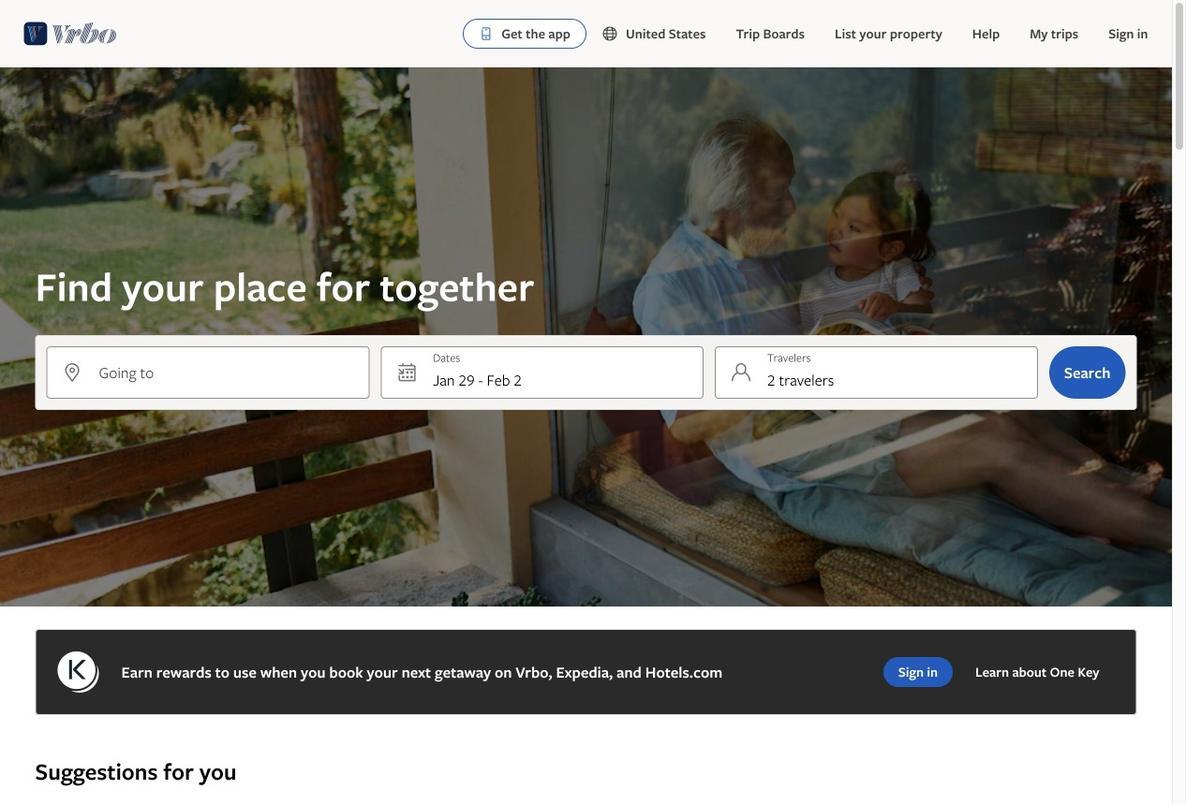 Task type: describe. For each thing, give the bounding box(es) containing it.
previous month image
[[407, 435, 430, 450]]

small image
[[601, 25, 626, 42]]

january 2024 element
[[396, 476, 696, 735]]



Task type: locate. For each thing, give the bounding box(es) containing it.
download the app button image
[[479, 26, 494, 41]]

application
[[396, 416, 1040, 735]]

next month image
[[1006, 435, 1029, 450]]

main content
[[0, 67, 1172, 805]]

vrbo logo image
[[24, 19, 117, 49]]

application inside wizard region
[[396, 416, 1040, 735]]

february 2024 element
[[740, 476, 1040, 735]]

wizard region
[[0, 67, 1172, 805]]



Task type: vqa. For each thing, say whether or not it's contained in the screenshot.
DIRECTIONAL icon
no



